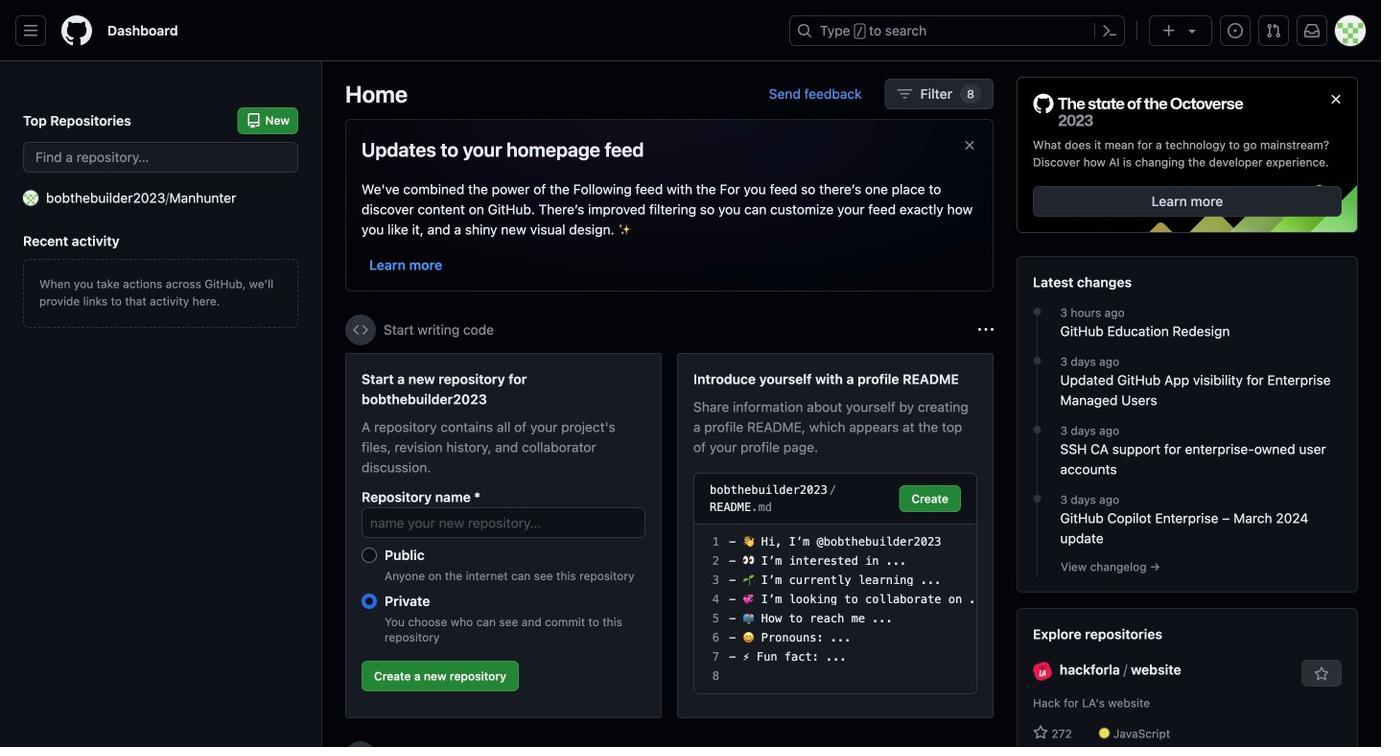 Task type: locate. For each thing, give the bounding box(es) containing it.
git pull request image
[[1267, 23, 1282, 38]]

notifications image
[[1305, 23, 1320, 38]]

explore repositories navigation
[[1017, 609, 1359, 748]]

None radio
[[362, 548, 377, 563]]

Find a repository… text field
[[23, 142, 298, 173]]

3 dot fill image from the top
[[1030, 422, 1046, 438]]

filter image
[[898, 86, 913, 102]]

None submit
[[900, 486, 962, 512]]

x image
[[963, 138, 978, 153]]

None radio
[[362, 594, 377, 609]]

issue opened image
[[1228, 23, 1244, 38]]

manhunter image
[[23, 190, 38, 206]]

none radio inside the 'start a new repository' element
[[362, 594, 377, 609]]

why am i seeing this? image
[[979, 322, 994, 338]]

github logo image
[[1034, 93, 1245, 129]]

@hackforla profile image
[[1034, 662, 1053, 681]]

code image
[[353, 322, 369, 338]]

dot fill image
[[1030, 304, 1046, 320], [1030, 353, 1046, 369], [1030, 422, 1046, 438], [1030, 491, 1046, 507]]



Task type: vqa. For each thing, say whether or not it's contained in the screenshot.
'Explore' ELEMENT
yes



Task type: describe. For each thing, give the bounding box(es) containing it.
start a new repository element
[[345, 353, 662, 719]]

introduce yourself with a profile readme element
[[678, 353, 994, 719]]

plus image
[[1162, 23, 1177, 38]]

1 dot fill image from the top
[[1030, 304, 1046, 320]]

command palette image
[[1103, 23, 1118, 38]]

2 dot fill image from the top
[[1030, 353, 1046, 369]]

none radio inside the 'start a new repository' element
[[362, 548, 377, 563]]

star this repository image
[[1315, 667, 1330, 682]]

triangle down image
[[1185, 23, 1201, 38]]

homepage image
[[61, 15, 92, 46]]

name your new repository... text field
[[362, 508, 646, 538]]

Top Repositories search field
[[23, 142, 298, 173]]

explore element
[[1017, 77, 1359, 748]]

none submit inside introduce yourself with a profile readme element
[[900, 486, 962, 512]]

4 dot fill image from the top
[[1030, 491, 1046, 507]]

close image
[[1329, 92, 1344, 107]]

star image
[[1034, 726, 1049, 741]]



